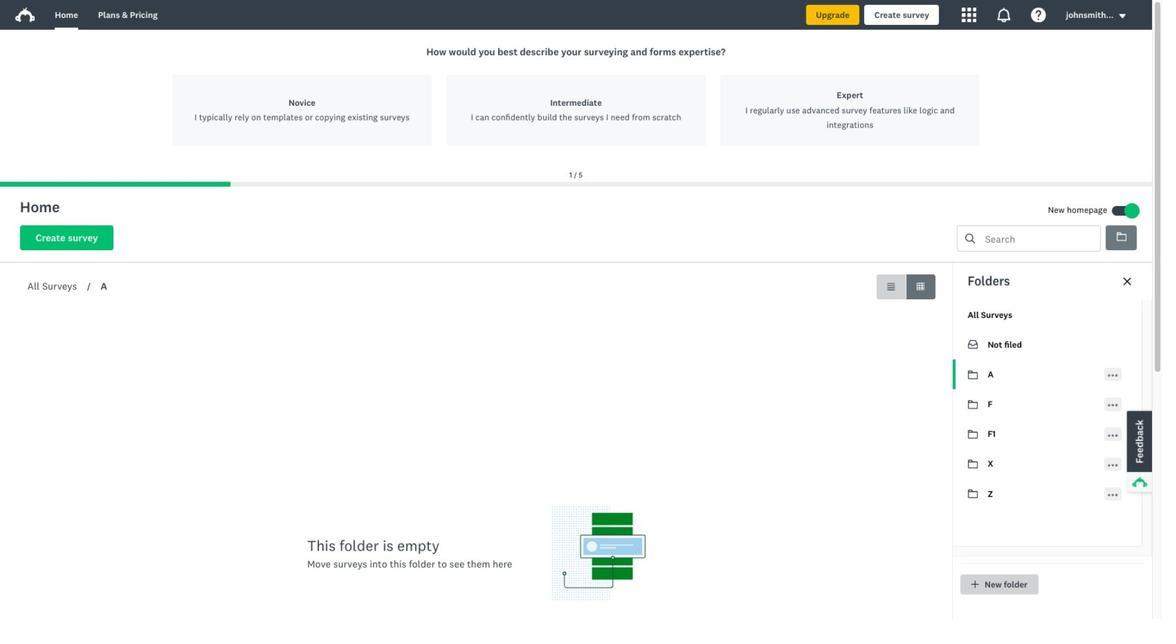Task type: locate. For each thing, give the bounding box(es) containing it.
folders image
[[1117, 233, 1127, 241]]

2 not filed image from the top
[[968, 341, 978, 349]]

search image
[[965, 234, 975, 244]]

2 open menu image from the top
[[1108, 405, 1118, 407]]

open menu image
[[1108, 371, 1118, 381], [1108, 375, 1118, 377], [1108, 431, 1118, 441], [1108, 461, 1118, 471]]

open menu image
[[1108, 401, 1118, 411], [1108, 405, 1118, 407], [1108, 435, 1118, 437], [1108, 464, 1118, 467], [1108, 491, 1118, 501], [1108, 494, 1118, 497]]

3 open menu image from the top
[[1108, 431, 1118, 441]]

1 vertical spatial dialog
[[952, 263, 1152, 620]]

1 x image from the top
[[968, 460, 978, 470]]

1 open menu image from the top
[[1108, 401, 1118, 411]]

folders image
[[1117, 232, 1127, 242]]

1 open menu image from the top
[[1108, 371, 1118, 381]]

products icon image
[[962, 7, 977, 22], [962, 7, 977, 22]]

z image
[[968, 489, 978, 499], [968, 490, 978, 499]]

dialog
[[0, 30, 1152, 187], [952, 263, 1152, 620]]

1 brand logo image from the top
[[15, 5, 35, 25]]

2 x image from the top
[[968, 460, 978, 469]]

1 not filed image from the top
[[968, 340, 978, 350]]

0 vertical spatial dialog
[[0, 30, 1152, 187]]

new folder image
[[971, 580, 980, 589], [972, 581, 979, 589]]

a image
[[968, 370, 978, 380], [968, 371, 978, 379]]

not filed image
[[968, 340, 978, 350], [968, 341, 978, 349]]

x image
[[968, 460, 978, 470], [968, 460, 978, 469]]

2 open menu image from the top
[[1108, 375, 1118, 377]]

1 a image from the top
[[968, 370, 978, 380]]

brand logo image
[[15, 5, 35, 25], [15, 7, 35, 22]]

4 open menu image from the top
[[1108, 464, 1118, 467]]

5 open menu image from the top
[[1108, 491, 1118, 501]]

2 z image from the top
[[968, 490, 978, 499]]

dropdown arrow icon image
[[1119, 11, 1127, 20], [1120, 14, 1126, 18]]

f1 image
[[968, 430, 978, 439]]

group
[[877, 274, 935, 299]]

1 z image from the top
[[968, 489, 978, 499]]



Task type: describe. For each thing, give the bounding box(es) containing it.
response based pricing icon image
[[983, 515, 1023, 555]]

f1 image
[[968, 430, 978, 440]]

2 a image from the top
[[968, 371, 978, 379]]

6 open menu image from the top
[[1108, 494, 1118, 497]]

2 brand logo image from the top
[[15, 7, 35, 22]]

Search text field
[[975, 227, 1100, 251]]

f image
[[968, 400, 978, 410]]

f image
[[968, 400, 978, 409]]

help icon image
[[1031, 7, 1046, 22]]

notification center icon image
[[996, 7, 1011, 22]]

4 open menu image from the top
[[1108, 461, 1118, 471]]

3 open menu image from the top
[[1108, 435, 1118, 437]]

move surveys into this folder image
[[552, 507, 646, 600]]

search image
[[965, 234, 975, 244]]



